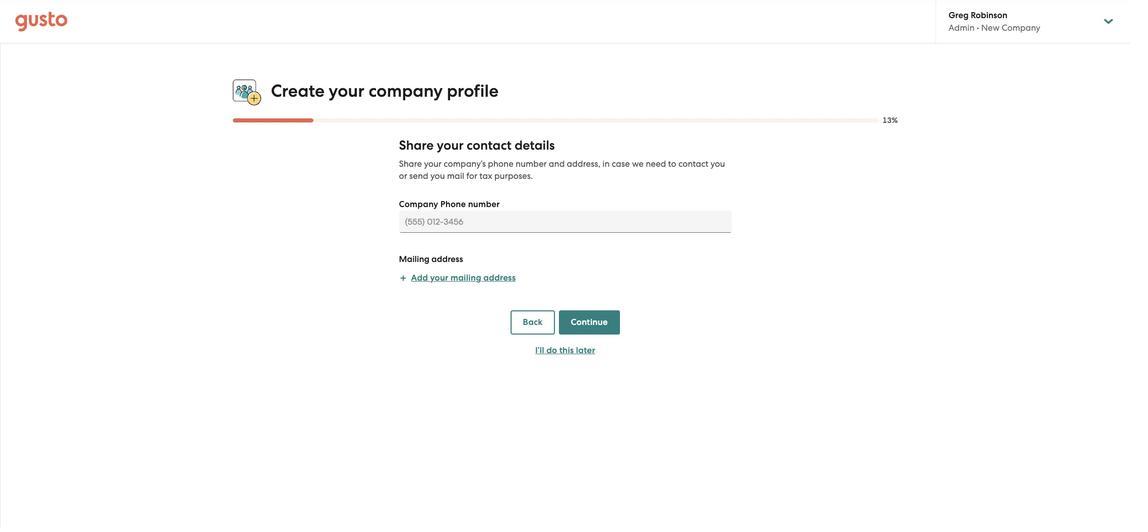 Task type: locate. For each thing, give the bounding box(es) containing it.
and
[[549, 159, 565, 169]]

we
[[632, 159, 644, 169]]

2 share from the top
[[399, 159, 422, 169]]

your for contact
[[437, 138, 464, 153]]

1 share from the top
[[399, 138, 434, 153]]

share
[[399, 138, 434, 153], [399, 159, 422, 169]]

company down send
[[399, 199, 438, 210]]

0 horizontal spatial address
[[432, 254, 463, 265]]

1 horizontal spatial contact
[[679, 159, 709, 169]]

company
[[369, 81, 443, 101]]

share for share your contact details
[[399, 138, 434, 153]]

your up company's
[[437, 138, 464, 153]]

share up or
[[399, 159, 422, 169]]

address,
[[567, 159, 601, 169]]

1 vertical spatial address
[[484, 273, 516, 283]]

send
[[409, 171, 428, 181]]

your for mailing
[[430, 273, 449, 283]]

0 vertical spatial number
[[516, 159, 547, 169]]

admin
[[949, 23, 975, 33]]

0 horizontal spatial you
[[431, 171, 445, 181]]

your right "create"
[[329, 81, 365, 101]]

add
[[411, 273, 428, 283]]

1 vertical spatial you
[[431, 171, 445, 181]]

add your mailing address
[[411, 273, 516, 283]]

company
[[1002, 23, 1041, 33], [399, 199, 438, 210]]

1 horizontal spatial address
[[484, 273, 516, 283]]

0 vertical spatial contact
[[467, 138, 512, 153]]

number
[[516, 159, 547, 169], [468, 199, 500, 210]]

back link
[[511, 311, 555, 335]]

0 horizontal spatial contact
[[467, 138, 512, 153]]

number down tax
[[468, 199, 500, 210]]

0 vertical spatial share
[[399, 138, 434, 153]]

1 horizontal spatial you
[[711, 159, 725, 169]]

1 horizontal spatial number
[[516, 159, 547, 169]]

phone
[[488, 159, 514, 169]]

continue
[[571, 317, 608, 328]]

mailing
[[399, 254, 430, 265]]

share your contact details
[[399, 138, 555, 153]]

i'll do this later
[[535, 346, 595, 356]]

1 horizontal spatial company
[[1002, 23, 1041, 33]]

1 vertical spatial contact
[[679, 159, 709, 169]]

mailing address
[[399, 254, 463, 265]]

1 vertical spatial share
[[399, 159, 422, 169]]

number down details
[[516, 159, 547, 169]]

address right mailing at bottom left
[[484, 273, 516, 283]]

robinson
[[971, 10, 1008, 21]]

contact up phone
[[467, 138, 512, 153]]

continue button
[[559, 311, 620, 335]]

your inside "share your company's phone number and address, in case we need to contact you or send you mail for tax purposes."
[[424, 159, 442, 169]]

0 vertical spatial address
[[432, 254, 463, 265]]

your up send
[[424, 159, 442, 169]]

address
[[432, 254, 463, 265], [484, 273, 516, 283]]

1 vertical spatial number
[[468, 199, 500, 210]]

company right the new
[[1002, 23, 1041, 33]]

in
[[603, 159, 610, 169]]

0 vertical spatial company
[[1002, 23, 1041, 33]]

you right to
[[711, 159, 725, 169]]

profile
[[447, 81, 499, 101]]

contact inside "share your company's phone number and address, in case we need to contact you or send you mail for tax purposes."
[[679, 159, 709, 169]]

or
[[399, 171, 407, 181]]

you left the mail
[[431, 171, 445, 181]]

1 vertical spatial company
[[399, 199, 438, 210]]

contact right to
[[679, 159, 709, 169]]

your
[[329, 81, 365, 101], [437, 138, 464, 153], [424, 159, 442, 169], [430, 273, 449, 283]]

0 horizontal spatial number
[[468, 199, 500, 210]]

contact
[[467, 138, 512, 153], [679, 159, 709, 169]]

greg robinson admin • new company
[[949, 10, 1041, 33]]

share inside "share your company's phone number and address, in case we need to contact you or send you mail for tax purposes."
[[399, 159, 422, 169]]

phone
[[441, 199, 466, 210]]

this
[[560, 346, 574, 356]]

you
[[711, 159, 725, 169], [431, 171, 445, 181]]

purposes.
[[495, 171, 533, 181]]

address up add your mailing address
[[432, 254, 463, 265]]

your for company
[[329, 81, 365, 101]]

share up send
[[399, 138, 434, 153]]

your right the add
[[430, 273, 449, 283]]



Task type: describe. For each thing, give the bounding box(es) containing it.
company's
[[444, 159, 486, 169]]

need
[[646, 159, 666, 169]]

0 vertical spatial you
[[711, 159, 725, 169]]

mailing
[[451, 273, 481, 283]]

i'll
[[535, 346, 545, 356]]

company phone number
[[399, 199, 500, 210]]

to
[[668, 159, 677, 169]]

i'll do this later button
[[511, 339, 620, 363]]

do
[[547, 346, 557, 356]]

•
[[977, 23, 980, 33]]

later
[[576, 346, 595, 356]]

company inside the greg robinson admin • new company
[[1002, 23, 1041, 33]]

case
[[612, 159, 630, 169]]

create your company profile
[[271, 81, 499, 101]]

Company Phone number telephone field
[[399, 211, 732, 233]]

greg
[[949, 10, 969, 21]]

your for company's
[[424, 159, 442, 169]]

share your company's phone number and address, in case we need to contact you or send you mail for tax purposes.
[[399, 159, 725, 181]]

new
[[982, 23, 1000, 33]]

create
[[271, 81, 325, 101]]

home image
[[15, 11, 68, 32]]

13%
[[883, 116, 898, 125]]

back
[[523, 317, 543, 328]]

number inside "share your company's phone number and address, in case we need to contact you or send you mail for tax purposes."
[[516, 159, 547, 169]]

details
[[515, 138, 555, 153]]

0 horizontal spatial company
[[399, 199, 438, 210]]

for
[[467, 171, 478, 181]]

mail
[[447, 171, 464, 181]]

tax
[[480, 171, 492, 181]]

share for share your company's phone number and address, in case we need to contact you or send you mail for tax purposes.
[[399, 159, 422, 169]]



Task type: vqa. For each thing, say whether or not it's contained in the screenshot.
YOU
yes



